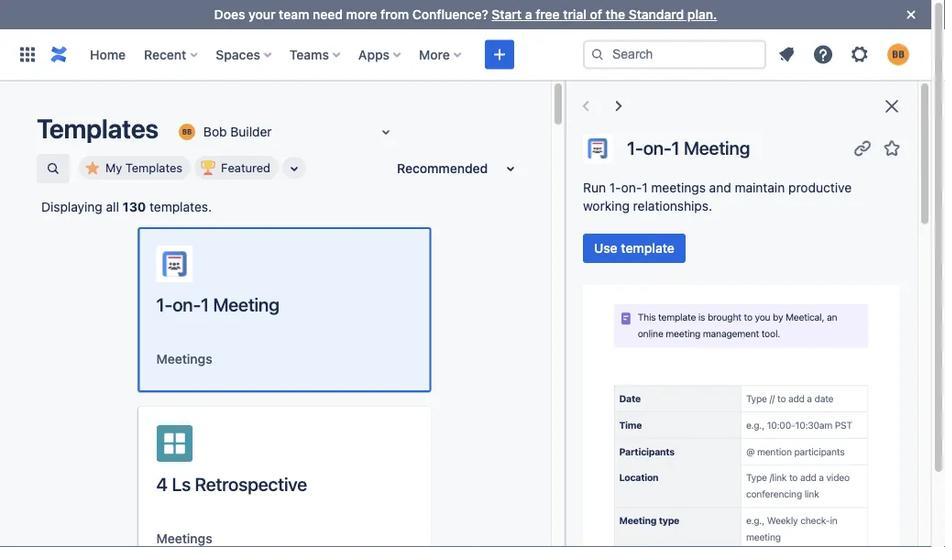 Task type: describe. For each thing, give the bounding box(es) containing it.
1 vertical spatial meeting
[[213, 293, 279, 315]]

featured
[[221, 161, 271, 175]]

home link
[[84, 40, 131, 69]]

share link image
[[852, 137, 874, 159]]

global element
[[11, 29, 583, 80]]

use template button
[[583, 234, 686, 263]]

2 vertical spatial on-
[[173, 293, 201, 315]]

teams
[[290, 47, 329, 62]]

banner containing home
[[0, 29, 932, 81]]

4 ls retrospective
[[156, 473, 307, 495]]

open image
[[375, 121, 397, 143]]

relationships.
[[633, 199, 713, 214]]

more
[[346, 7, 377, 22]]

free
[[536, 7, 560, 22]]

130
[[123, 199, 146, 215]]

all
[[106, 199, 119, 215]]

spaces
[[216, 47, 260, 62]]

0 vertical spatial on-
[[643, 137, 672, 159]]

recommended button
[[386, 154, 533, 183]]

0 vertical spatial templates
[[37, 113, 159, 144]]

working
[[583, 199, 630, 214]]

spaces button
[[210, 40, 279, 69]]

plan.
[[688, 7, 717, 22]]

my
[[105, 161, 122, 175]]

2 horizontal spatial 1-
[[627, 137, 643, 159]]

star 1-on-1 meeting image
[[881, 137, 903, 159]]

appswitcher icon image
[[17, 44, 39, 66]]

need
[[313, 7, 343, 22]]

templates inside the my templates button
[[125, 161, 183, 175]]

run 1-on-1 meetings and maintain productive working relationships.
[[583, 180, 852, 214]]

teams button
[[284, 40, 347, 69]]

ls
[[172, 473, 191, 495]]

2 horizontal spatial 1
[[672, 137, 680, 159]]

create content image
[[489, 44, 511, 66]]

builder
[[230, 124, 272, 139]]

1 vertical spatial close image
[[881, 95, 903, 117]]

run
[[583, 180, 606, 195]]

template
[[621, 241, 675, 256]]

open search bar image
[[46, 161, 61, 176]]

from
[[381, 7, 409, 22]]

use for use
[[379, 531, 402, 547]]

start a free trial of the standard plan. link
[[492, 7, 717, 22]]

productive
[[789, 180, 852, 195]]

use button
[[368, 525, 413, 547]]

recent
[[144, 47, 186, 62]]

next template image
[[608, 95, 630, 117]]

team
[[279, 7, 309, 22]]

does
[[214, 7, 245, 22]]

1 horizontal spatial meeting
[[684, 137, 750, 159]]

settings icon image
[[849, 44, 871, 66]]

more button
[[414, 40, 468, 69]]

bob
[[204, 124, 227, 139]]

apps button
[[353, 40, 408, 69]]

help icon image
[[812, 44, 834, 66]]

0 horizontal spatial 1-on-1 meeting
[[156, 293, 279, 315]]

bob builder
[[204, 124, 272, 139]]

2 vertical spatial 1-
[[156, 293, 173, 315]]



Task type: vqa. For each thing, say whether or not it's contained in the screenshot.
Meeting
yes



Task type: locate. For each thing, give the bounding box(es) containing it.
start
[[492, 7, 522, 22]]

0 vertical spatial use
[[594, 241, 618, 256]]

banner
[[0, 29, 932, 81]]

templates up my
[[37, 113, 159, 144]]

meeting
[[684, 137, 750, 159], [213, 293, 279, 315]]

displaying
[[41, 199, 102, 215]]

your profile and preferences image
[[888, 44, 910, 66]]

on- inside 'run 1-on-1 meetings and maintain productive working relationships.'
[[621, 180, 642, 195]]

retrospective
[[195, 473, 307, 495]]

1 vertical spatial 1-on-1 meeting
[[156, 293, 279, 315]]

meetings for first meetings button from the top
[[156, 352, 212, 367]]

close image
[[901, 4, 923, 26], [881, 95, 903, 117]]

1 horizontal spatial 1-on-1 meeting
[[627, 137, 750, 159]]

None text field
[[176, 123, 179, 141]]

1 meetings button from the top
[[156, 350, 212, 369]]

more categories image
[[283, 158, 305, 180]]

1 vertical spatial on-
[[621, 180, 642, 195]]

1 vertical spatial meetings button
[[156, 530, 212, 547]]

my templates button
[[79, 156, 191, 180]]

1
[[672, 137, 680, 159], [642, 180, 648, 195], [201, 293, 209, 315]]

2 horizontal spatial on-
[[643, 137, 672, 159]]

2 meetings from the top
[[156, 531, 212, 547]]

of
[[590, 7, 602, 22]]

1 horizontal spatial 1-
[[610, 180, 621, 195]]

close image up star 1-on-1 meeting icon
[[881, 95, 903, 117]]

meetings
[[156, 352, 212, 367], [156, 531, 212, 547]]

1 vertical spatial 1-
[[610, 180, 621, 195]]

1 inside 'run 1-on-1 meetings and maintain productive working relationships.'
[[642, 180, 648, 195]]

0 horizontal spatial 1-
[[156, 293, 173, 315]]

2 vertical spatial 1
[[201, 293, 209, 315]]

0 vertical spatial meetings button
[[156, 350, 212, 369]]

1 horizontal spatial 1
[[642, 180, 648, 195]]

notification icon image
[[776, 44, 798, 66]]

use
[[594, 241, 618, 256], [379, 531, 402, 547]]

0 horizontal spatial on-
[[173, 293, 201, 315]]

0 vertical spatial 1-
[[627, 137, 643, 159]]

a
[[525, 7, 532, 22]]

displaying all 130 templates.
[[41, 199, 212, 215]]

templates.
[[150, 199, 212, 215]]

1-
[[627, 137, 643, 159], [610, 180, 621, 195], [156, 293, 173, 315]]

1 meetings from the top
[[156, 352, 212, 367]]

2 meetings button from the top
[[156, 530, 212, 547]]

1-on-1 meeting
[[627, 137, 750, 159], [156, 293, 279, 315]]

0 horizontal spatial meeting
[[213, 293, 279, 315]]

on-
[[643, 137, 672, 159], [621, 180, 642, 195], [173, 293, 201, 315]]

maintain
[[735, 180, 785, 195]]

Search field
[[583, 40, 767, 69]]

more
[[419, 47, 450, 62]]

0 vertical spatial meetings
[[156, 352, 212, 367]]

does your team need more from confluence? start a free trial of the standard plan.
[[214, 7, 717, 22]]

my templates
[[105, 161, 183, 175]]

confluence?
[[413, 7, 489, 22]]

meetings button
[[156, 350, 212, 369], [156, 530, 212, 547]]

previous template image
[[575, 95, 597, 117]]

1 horizontal spatial use
[[594, 241, 618, 256]]

0 vertical spatial close image
[[901, 4, 923, 26]]

4
[[156, 473, 168, 495]]

0 vertical spatial meeting
[[684, 137, 750, 159]]

templates
[[37, 113, 159, 144], [125, 161, 183, 175]]

the
[[606, 7, 625, 22]]

0 vertical spatial 1
[[672, 137, 680, 159]]

templates right my
[[125, 161, 183, 175]]

trial
[[563, 7, 587, 22]]

1 horizontal spatial on-
[[621, 180, 642, 195]]

meetings
[[651, 180, 706, 195]]

1 vertical spatial meetings
[[156, 531, 212, 547]]

search image
[[591, 47, 605, 62]]

featured button
[[195, 156, 279, 180]]

0 horizontal spatial 1
[[201, 293, 209, 315]]

your
[[249, 7, 276, 22]]

home
[[90, 47, 126, 62]]

recent button
[[139, 40, 205, 69]]

meetings for 1st meetings button from the bottom
[[156, 531, 212, 547]]

1 vertical spatial templates
[[125, 161, 183, 175]]

0 vertical spatial 1-on-1 meeting
[[627, 137, 750, 159]]

standard
[[629, 7, 684, 22]]

close image up the "your profile and preferences" icon
[[901, 4, 923, 26]]

use for use template
[[594, 241, 618, 256]]

recommended
[[397, 161, 488, 176]]

1 vertical spatial 1
[[642, 180, 648, 195]]

confluence image
[[48, 44, 70, 66], [48, 44, 70, 66]]

1- inside 'run 1-on-1 meetings and maintain productive working relationships.'
[[610, 180, 621, 195]]

and
[[709, 180, 732, 195]]

apps
[[358, 47, 390, 62]]

use template
[[594, 241, 675, 256]]

1 vertical spatial use
[[379, 531, 402, 547]]

0 horizontal spatial use
[[379, 531, 402, 547]]



